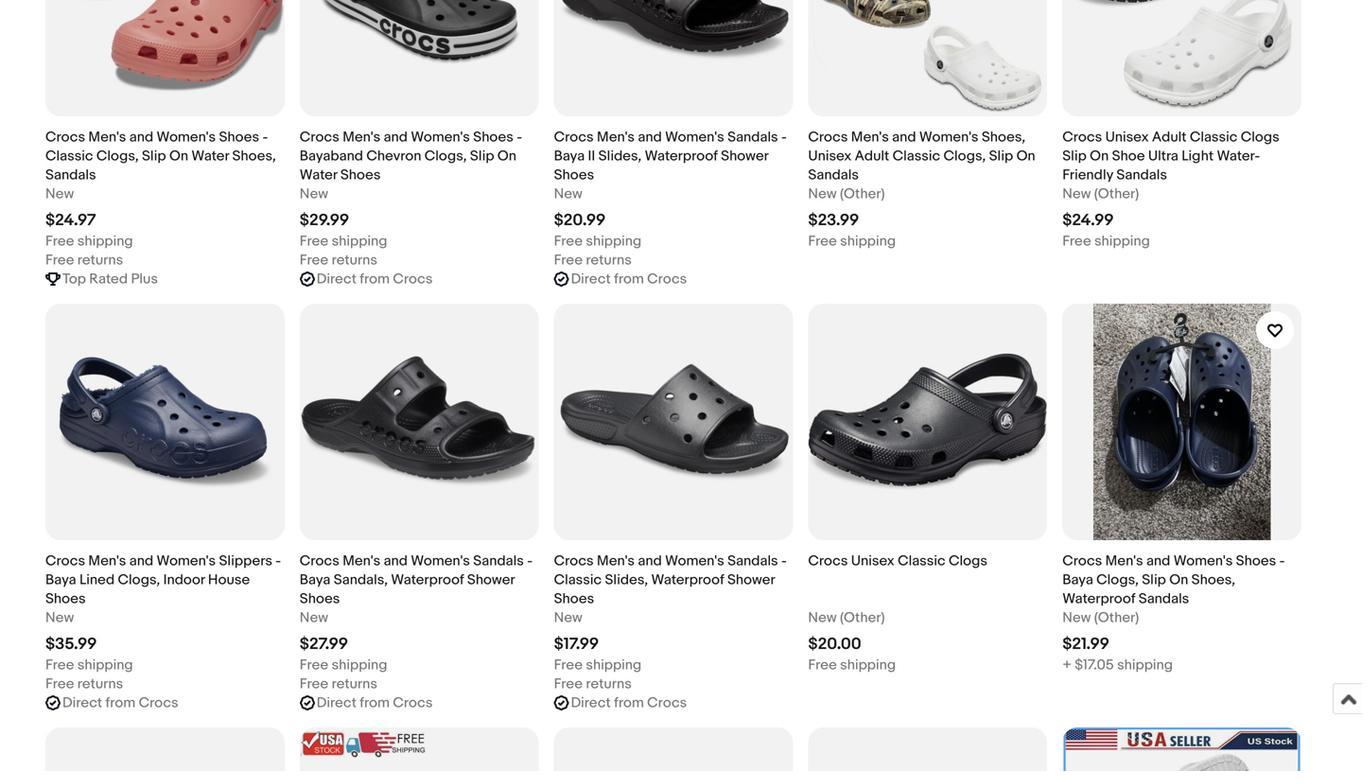 Task type: locate. For each thing, give the bounding box(es) containing it.
new (other) text field up the $20.00 "text box"
[[809, 608, 885, 627]]

free shipping text field down $17.99 text box
[[554, 656, 642, 675]]

new inside crocs men's and women's sandals - baya ii slides, waterproof shower shoes new $20.99 free shipping free returns
[[554, 185, 583, 202]]

shipping inside crocs men's and women's shoes - classic clogs, slip on water shoes, sandals new $24.97 free shipping free returns
[[77, 233, 133, 250]]

1 new text field from the left
[[45, 184, 74, 203]]

indoor
[[163, 571, 205, 588]]

(other) up the $20.00 "text box"
[[840, 609, 885, 626]]

unisex
[[1106, 128, 1149, 146], [809, 147, 852, 164], [852, 552, 895, 570]]

men's up new (other) text box
[[1106, 552, 1144, 570]]

free shipping text field for $20.00
[[809, 656, 896, 675]]

men's inside crocs men's and women's shoes - classic clogs, slip on water shoes, sandals new $24.97 free shipping free returns
[[88, 128, 126, 146]]

crocs men's and women's shoes - classic clogs, slip on water shoes, sandals new $24.97 free shipping free returns
[[45, 128, 276, 269]]

1 vertical spatial adult
[[855, 147, 890, 164]]

men's inside crocs men's and women's shoes - bayaband chevron clogs, slip on water shoes new $29.99 free shipping free returns
[[343, 128, 381, 146]]

direct from crocs for $27.99
[[317, 694, 433, 711]]

$35.99
[[45, 634, 97, 654]]

and for $27.99
[[384, 552, 408, 570]]

- for $17.99
[[782, 552, 787, 570]]

$17.99
[[554, 634, 599, 654]]

shipping down $27.99
[[332, 657, 388, 674]]

from for $35.99
[[106, 694, 136, 711]]

shipping up rated
[[77, 233, 133, 250]]

clogs, for (other)
[[944, 147, 986, 164]]

clogs, inside crocs men's and women's shoes - baya clogs, slip on shoes, waterproof sandals new (other) $21.99 + $17.05 shipping
[[1097, 571, 1139, 588]]

baya up new (other) text box
[[1063, 571, 1094, 588]]

shoes
[[219, 128, 259, 146], [473, 128, 514, 146], [341, 166, 381, 183], [554, 166, 595, 183], [1237, 552, 1277, 570], [45, 590, 86, 607], [300, 590, 340, 607], [554, 590, 595, 607]]

new inside crocs men's and women's sandals - baya sandals, waterproof shower shoes new $27.99 free shipping free returns
[[300, 609, 328, 626]]

returns inside crocs men's and women's sandals - baya ii slides, waterproof shower shoes new $20.99 free shipping free returns
[[586, 252, 632, 269]]

returns down $17.99 text box
[[586, 676, 632, 693]]

1 free returns text field from the left
[[300, 675, 378, 693]]

returns inside crocs men's and women's sandals - baya sandals, waterproof shower shoes new $27.99 free shipping free returns
[[332, 676, 378, 693]]

men's inside crocs men's and women's shoes, unisex adult classic clogs, slip on sandals new (other) $23.99 free shipping
[[852, 128, 889, 146]]

shipping down $17.99 text box
[[586, 657, 642, 674]]

and inside crocs men's and women's shoes - baya clogs, slip on shoes, waterproof sandals new (other) $21.99 + $17.05 shipping
[[1147, 552, 1171, 570]]

free shipping text field down $24.99 text box
[[1063, 232, 1151, 251]]

1 vertical spatial unisex
[[809, 147, 852, 164]]

crocs up 'ii'
[[554, 128, 594, 146]]

returns down $20.99 text field
[[586, 252, 632, 269]]

+
[[1063, 657, 1072, 674]]

0 horizontal spatial direct from crocs text field
[[62, 693, 179, 712]]

direct from crocs down $29.99
[[317, 270, 433, 287]]

shipping inside crocs unisex adult classic clogs slip on shoe ultra light water- friendly sandals new (other) $24.99 free shipping
[[1095, 233, 1151, 250]]

water
[[192, 147, 229, 164], [300, 166, 337, 183]]

from down crocs men's and women's sandals - baya sandals, waterproof shower shoes new $27.99 free shipping free returns
[[360, 694, 390, 711]]

new (other) text field down friendly in the right of the page
[[1063, 184, 1140, 203]]

direct
[[317, 270, 357, 287], [571, 270, 611, 287], [62, 694, 102, 711], [317, 694, 357, 711], [571, 694, 611, 711]]

$27.99 text field
[[300, 634, 348, 654]]

0 vertical spatial slides,
[[599, 147, 642, 164]]

$27.99
[[300, 634, 348, 654]]

house
[[208, 571, 250, 588]]

new up "$20.99"
[[554, 185, 583, 202]]

and
[[129, 128, 153, 146], [384, 128, 408, 146], [638, 128, 662, 146], [893, 128, 917, 146], [129, 552, 153, 570], [384, 552, 408, 570], [638, 552, 662, 570], [1147, 552, 1171, 570]]

new inside crocs men's and women's shoes - classic clogs, slip on water shoes, sandals new $24.97 free shipping free returns
[[45, 185, 74, 202]]

shower for $27.99
[[467, 571, 515, 588]]

direct from crocs text field down $27.99
[[317, 693, 433, 712]]

crocs up sandals,
[[300, 552, 340, 570]]

new up $24.97
[[45, 185, 74, 202]]

shipping inside crocs men's and women's shoes - bayaband chevron clogs, slip on water shoes new $29.99 free shipping free returns
[[332, 233, 388, 250]]

men's up sandals,
[[343, 552, 381, 570]]

ii
[[588, 147, 596, 164]]

$23.99
[[809, 210, 860, 230]]

Free returns text field
[[45, 251, 123, 269], [300, 251, 378, 269], [554, 251, 632, 269], [45, 675, 123, 693]]

baya inside crocs men's and women's sandals - baya ii slides, waterproof shower shoes new $20.99 free shipping free returns
[[554, 147, 585, 164]]

classic inside crocs men's and women's shoes - classic clogs, slip on water shoes, sandals new $24.97 free shipping free returns
[[45, 147, 93, 164]]

classic
[[1190, 128, 1238, 146], [45, 147, 93, 164], [893, 147, 941, 164], [898, 552, 946, 570], [554, 571, 602, 588]]

men's
[[88, 128, 126, 146], [343, 128, 381, 146], [597, 128, 635, 146], [852, 128, 889, 146], [88, 552, 126, 570], [343, 552, 381, 570], [597, 552, 635, 570], [1106, 552, 1144, 570]]

crocs men's and women's sandals - baya ii slides, waterproof shower shoes new $20.99 free shipping free returns
[[554, 128, 787, 269]]

$29.99 text field
[[300, 210, 349, 230]]

free returns text field down $17.99 text box
[[554, 675, 632, 693]]

$29.99
[[300, 210, 349, 230]]

shoes inside crocs men's and women's shoes - classic clogs, slip on water shoes, sandals new $24.97 free shipping free returns
[[219, 128, 259, 146]]

new (other) text field up $23.99
[[809, 184, 885, 203]]

slip
[[142, 147, 166, 164], [470, 147, 495, 164], [990, 147, 1014, 164], [1063, 147, 1087, 164], [1143, 571, 1167, 588]]

from down crocs men's and women's shoes - bayaband chevron clogs, slip on water shoes new $29.99 free shipping free returns
[[360, 270, 390, 287]]

adult
[[1153, 128, 1187, 146], [855, 147, 890, 164]]

0 vertical spatial shoes,
[[982, 128, 1026, 146]]

shoes, inside crocs men's and women's shoes, unisex adult classic clogs, slip on sandals new (other) $23.99 free shipping
[[982, 128, 1026, 146]]

1 vertical spatial slides,
[[605, 571, 648, 588]]

1 direct from crocs text field from the left
[[62, 693, 179, 712]]

shoes inside crocs men's and women's sandals - classic slides, waterproof shower shoes new $17.99 free shipping free returns
[[554, 590, 595, 607]]

1 vertical spatial shoes,
[[232, 147, 276, 164]]

0 vertical spatial clogs
[[1241, 128, 1280, 146]]

1 horizontal spatial free returns text field
[[554, 675, 632, 693]]

women's inside crocs men's and women's shoes - bayaband chevron clogs, slip on water shoes new $29.99 free shipping free returns
[[411, 128, 470, 146]]

men's for $24.97
[[88, 128, 126, 146]]

classic inside crocs men's and women's sandals - classic slides, waterproof shower shoes new $17.99 free shipping free returns
[[554, 571, 602, 588]]

crocs men's and women's sandals - baya sandals, waterproof shower shoes new $27.99 free shipping free returns
[[300, 552, 533, 693]]

direct from crocs text field down $29.99
[[317, 269, 433, 288]]

shipping down "$20.99"
[[586, 233, 642, 250]]

(other) up $23.99
[[840, 185, 885, 202]]

clogs, inside crocs men's and women's shoes - bayaband chevron clogs, slip on water shoes new $29.99 free shipping free returns
[[425, 147, 467, 164]]

0 horizontal spatial water
[[192, 147, 229, 164]]

free
[[45, 233, 74, 250], [300, 233, 329, 250], [554, 233, 583, 250], [809, 233, 837, 250], [1063, 233, 1092, 250], [45, 252, 74, 269], [300, 252, 329, 269], [554, 252, 583, 269], [45, 657, 74, 674], [300, 657, 329, 674], [554, 657, 583, 674], [809, 657, 837, 674], [45, 676, 74, 693], [300, 676, 329, 693], [554, 676, 583, 693]]

shoe
[[1113, 147, 1146, 164]]

new text field for $20.99
[[554, 184, 583, 203]]

0 horizontal spatial adult
[[855, 147, 890, 164]]

shipping down $23.99
[[841, 233, 896, 250]]

and for $17.99
[[638, 552, 662, 570]]

1 horizontal spatial direct from crocs text field
[[571, 693, 687, 712]]

baya for $27.99
[[300, 571, 331, 588]]

direct from crocs text field down $20.99 text field
[[571, 269, 687, 288]]

adult inside crocs men's and women's shoes, unisex adult classic clogs, slip on sandals new (other) $23.99 free shipping
[[855, 147, 890, 164]]

1 horizontal spatial clogs
[[1241, 128, 1280, 146]]

baya
[[554, 147, 585, 164], [45, 571, 76, 588], [300, 571, 331, 588], [1063, 571, 1094, 588]]

$24.97 text field
[[45, 210, 96, 230]]

- inside the crocs men's and women's slippers - baya lined clogs, indoor house shoes new $35.99 free shipping free returns
[[276, 552, 281, 570]]

unisex up new (other) $20.00 free shipping
[[852, 552, 895, 570]]

(other) inside new (other) $20.00 free shipping
[[840, 609, 885, 626]]

$21.99 text field
[[1063, 634, 1110, 654]]

shower for $17.99
[[728, 571, 775, 588]]

shower inside crocs men's and women's sandals - baya sandals, waterproof shower shoes new $27.99 free shipping free returns
[[467, 571, 515, 588]]

crocs men's and women's slippers - baya lined clogs, indoor house shoes new $35.99 free shipping free returns
[[45, 552, 281, 693]]

baya for $20.99
[[554, 147, 585, 164]]

$21.99
[[1063, 634, 1110, 654]]

women's inside crocs men's and women's sandals - classic slides, waterproof shower shoes new $17.99 free shipping free returns
[[665, 552, 725, 570]]

new inside crocs unisex adult classic clogs slip on shoe ultra light water- friendly sandals new (other) $24.99 free shipping
[[1063, 185, 1092, 202]]

Free shipping text field
[[300, 232, 388, 251], [554, 232, 642, 251], [300, 656, 388, 675], [554, 656, 642, 675]]

direct from crocs for $35.99
[[62, 694, 179, 711]]

women's inside the crocs men's and women's slippers - baya lined clogs, indoor house shoes new $35.99 free shipping free returns
[[157, 552, 216, 570]]

sandals inside crocs men's and women's shoes - baya clogs, slip on shoes, waterproof sandals new (other) $21.99 + $17.05 shipping
[[1139, 590, 1190, 607]]

new text field for $17.99
[[554, 608, 583, 627]]

new up $17.99 text box
[[554, 609, 583, 626]]

free returns text field down $20.99 text field
[[554, 251, 632, 269]]

shipping inside crocs men's and women's sandals - classic slides, waterproof shower shoes new $17.99 free shipping free returns
[[586, 657, 642, 674]]

new text field up $17.99 text box
[[554, 608, 583, 627]]

and inside crocs men's and women's shoes - classic clogs, slip on water shoes, sandals new $24.97 free shipping free returns
[[129, 128, 153, 146]]

0 horizontal spatial shoes,
[[232, 147, 276, 164]]

bayaband
[[300, 147, 363, 164]]

women's for $35.99
[[157, 552, 216, 570]]

and inside crocs men's and women's sandals - baya ii slides, waterproof shower shoes new $20.99 free shipping free returns
[[638, 128, 662, 146]]

sandals
[[728, 128, 779, 146], [45, 166, 96, 183], [809, 166, 859, 183], [1117, 166, 1168, 183], [473, 552, 524, 570], [728, 552, 779, 570], [1139, 590, 1190, 607]]

direct from crocs text field down $17.99 text box
[[571, 693, 687, 712]]

free returns text field down the $27.99 text field
[[300, 675, 378, 693]]

water-
[[1218, 147, 1261, 164]]

New text field
[[45, 184, 74, 203], [554, 184, 583, 203]]

direct from crocs down $27.99
[[317, 694, 433, 711]]

new text field up $29.99 text field
[[300, 184, 328, 203]]

new inside new (other) $20.00 free shipping
[[809, 609, 837, 626]]

women's for $17.99
[[665, 552, 725, 570]]

direct from crocs text field for free
[[571, 693, 687, 712]]

$17.05
[[1075, 657, 1115, 674]]

Free shipping text field
[[45, 232, 133, 251], [809, 232, 896, 251], [1063, 232, 1151, 251], [45, 656, 133, 675], [809, 656, 896, 675]]

men's up lined at the left bottom of the page
[[88, 552, 126, 570]]

women's
[[157, 128, 216, 146], [411, 128, 470, 146], [665, 128, 725, 146], [920, 128, 979, 146], [157, 552, 216, 570], [411, 552, 470, 570], [665, 552, 725, 570], [1174, 552, 1233, 570]]

new text field for $27.99
[[300, 608, 328, 627]]

direct from crocs down $20.99 text field
[[571, 270, 687, 287]]

shipping down the $20.00 "text box"
[[841, 657, 896, 674]]

free returns text field for $35.99
[[45, 675, 123, 693]]

men's up the bayaband
[[343, 128, 381, 146]]

shower
[[721, 147, 769, 164], [467, 571, 515, 588], [728, 571, 775, 588]]

clogs
[[1241, 128, 1280, 146], [949, 552, 988, 570]]

direct from crocs down $35.99 at left
[[62, 694, 179, 711]]

new up the $27.99 text field
[[300, 609, 328, 626]]

shower inside crocs men's and women's sandals - baya ii slides, waterproof shower shoes new $20.99 free shipping free returns
[[721, 147, 769, 164]]

slides,
[[599, 147, 642, 164], [605, 571, 648, 588]]

from down crocs men's and women's sandals - baya ii slides, waterproof shower shoes new $20.99 free shipping free returns
[[614, 270, 644, 287]]

from for $27.99
[[360, 694, 390, 711]]

men's up $24.97 text field
[[88, 128, 126, 146]]

new up $21.99
[[1063, 609, 1092, 626]]

direct from crocs
[[317, 270, 433, 287], [571, 270, 687, 287], [62, 694, 179, 711], [317, 694, 433, 711], [571, 694, 687, 711]]

new up $23.99 text box
[[809, 185, 837, 202]]

crocs down crocs men's and women's sandals - baya ii slides, waterproof shower shoes new $20.99 free shipping free returns
[[648, 270, 687, 287]]

free shipping text field for $24.97
[[45, 232, 133, 251]]

unisex inside crocs unisex adult classic clogs slip on shoe ultra light water- friendly sandals new (other) $24.99 free shipping
[[1106, 128, 1149, 146]]

direct from crocs text field for $29.99
[[317, 269, 433, 288]]

men's up $23.99 text box
[[852, 128, 889, 146]]

+ $17.05 shipping text field
[[1063, 656, 1174, 675]]

1 horizontal spatial new text field
[[554, 184, 583, 203]]

0 horizontal spatial free returns text field
[[300, 675, 378, 693]]

new up $29.99 text field
[[300, 185, 328, 202]]

on inside crocs men's and women's shoes - baya clogs, slip on shoes, waterproof sandals new (other) $21.99 + $17.05 shipping
[[1170, 571, 1189, 588]]

women's inside crocs men's and women's shoes - classic clogs, slip on water shoes, sandals new $24.97 free shipping free returns
[[157, 128, 216, 146]]

(other)
[[840, 185, 885, 202], [1095, 185, 1140, 202], [840, 609, 885, 626], [1095, 609, 1140, 626]]

and inside the crocs men's and women's slippers - baya lined clogs, indoor house shoes new $35.99 free shipping free returns
[[129, 552, 153, 570]]

$35.99 text field
[[45, 634, 97, 654]]

clogs,
[[96, 147, 139, 164], [425, 147, 467, 164], [944, 147, 986, 164], [118, 571, 160, 588], [1097, 571, 1139, 588]]

slides, inside crocs men's and women's sandals - classic slides, waterproof shower shoes new $17.99 free shipping free returns
[[605, 571, 648, 588]]

0 vertical spatial water
[[192, 147, 229, 164]]

$20.00
[[809, 634, 862, 654]]

free shipping text field for $27.99
[[300, 656, 388, 675]]

free returns text field for $17.99
[[554, 675, 632, 693]]

returns down $35.99 at left
[[77, 676, 123, 693]]

free shipping text field down $23.99
[[809, 232, 896, 251]]

shipping down the $24.99
[[1095, 233, 1151, 250]]

baya inside crocs men's and women's sandals - baya sandals, waterproof shower shoes new $27.99 free shipping free returns
[[300, 571, 331, 588]]

direct down $29.99 text field
[[317, 270, 357, 287]]

new inside crocs men's and women's shoes, unisex adult classic clogs, slip on sandals new (other) $23.99 free shipping
[[809, 185, 837, 202]]

and for $29.99
[[384, 128, 408, 146]]

light
[[1182, 147, 1214, 164]]

2 free returns text field from the left
[[554, 675, 632, 693]]

$24.97
[[45, 210, 96, 230]]

new text field for new
[[45, 184, 74, 203]]

shipping right $17.05
[[1118, 657, 1174, 674]]

free shipping text field down the $20.00 "text box"
[[809, 656, 896, 675]]

from
[[360, 270, 390, 287], [614, 270, 644, 287], [106, 694, 136, 711], [360, 694, 390, 711], [614, 694, 644, 711]]

new text field up $24.97
[[45, 184, 74, 203]]

women's inside crocs men's and women's shoes - baya clogs, slip on shoes, waterproof sandals new (other) $21.99 + $17.05 shipping
[[1174, 552, 1233, 570]]

shipping
[[77, 233, 133, 250], [332, 233, 388, 250], [586, 233, 642, 250], [841, 233, 896, 250], [1095, 233, 1151, 250], [77, 657, 133, 674], [332, 657, 388, 674], [586, 657, 642, 674], [841, 657, 896, 674], [1118, 657, 1174, 674]]

crocs up friendly in the right of the page
[[1063, 128, 1103, 146]]

Direct from Crocs text field
[[62, 693, 179, 712], [571, 693, 687, 712]]

0 vertical spatial unisex
[[1106, 128, 1149, 146]]

crocs unisex adult classic clogs slip on shoe ultra light water- friendly sandals new (other) $24.99 free shipping
[[1063, 128, 1280, 250]]

shipping down $35.99 text field
[[77, 657, 133, 674]]

free shipping text field down $35.99 text field
[[45, 656, 133, 675]]

and for $35.99
[[129, 552, 153, 570]]

and for $20.99
[[638, 128, 662, 146]]

adult up ultra
[[1153, 128, 1187, 146]]

waterproof inside crocs men's and women's shoes - baya clogs, slip on shoes, waterproof sandals new (other) $21.99 + $17.05 shipping
[[1063, 590, 1136, 607]]

crocs
[[45, 128, 85, 146], [300, 128, 340, 146], [554, 128, 594, 146], [809, 128, 848, 146], [1063, 128, 1103, 146], [393, 270, 433, 287], [648, 270, 687, 287], [45, 552, 85, 570], [300, 552, 340, 570], [554, 552, 594, 570], [809, 552, 848, 570], [1063, 552, 1103, 570], [139, 694, 179, 711], [393, 694, 433, 711], [648, 694, 687, 711]]

free returns text field up the top on the left of page
[[45, 251, 123, 269]]

returns
[[77, 252, 123, 269], [332, 252, 378, 269], [586, 252, 632, 269], [77, 676, 123, 693], [332, 676, 378, 693], [586, 676, 632, 693]]

New (Other) text field
[[809, 184, 885, 203], [1063, 184, 1140, 203], [809, 608, 885, 627]]

baya left lined at the left bottom of the page
[[45, 571, 76, 588]]

(other) up $21.99
[[1095, 609, 1140, 626]]

crocs up the bayaband
[[300, 128, 340, 146]]

1 vertical spatial clogs
[[949, 552, 988, 570]]

shipping down $29.99 text field
[[332, 233, 388, 250]]

Free returns text field
[[300, 675, 378, 693], [554, 675, 632, 693]]

crocs down crocs men's and women's shoes - bayaband chevron clogs, slip on water shoes new $29.99 free shipping free returns
[[393, 270, 433, 287]]

direct down the $27.99 text field
[[317, 694, 357, 711]]

new up $35.99 text field
[[45, 609, 74, 626]]

direct down $20.99 text field
[[571, 270, 611, 287]]

free returns text field down $35.99 at left
[[45, 675, 123, 693]]

Direct from Crocs text field
[[317, 269, 433, 288], [571, 269, 687, 288], [317, 693, 433, 712]]

1 horizontal spatial adult
[[1153, 128, 1187, 146]]

top rated plus
[[62, 270, 158, 287]]

1 vertical spatial water
[[300, 166, 337, 183]]

unisex up shoe
[[1106, 128, 1149, 146]]

crocs up $24.97 text field
[[45, 128, 85, 146]]

women's inside crocs men's and women's sandals - baya sandals, waterproof shower shoes new $27.99 free shipping free returns
[[411, 552, 470, 570]]

on
[[169, 147, 188, 164], [498, 147, 517, 164], [1017, 147, 1036, 164], [1090, 147, 1109, 164], [1170, 571, 1189, 588]]

new up the "$20.00"
[[809, 609, 837, 626]]

new text field up "$20.99"
[[554, 184, 583, 203]]

crocs down crocs men's and women's sandals - baya sandals, waterproof shower shoes new $27.99 free shipping free returns
[[393, 694, 433, 711]]

New text field
[[300, 184, 328, 203], [45, 608, 74, 627], [300, 608, 328, 627], [554, 608, 583, 627]]

returns down the $27.99 text field
[[332, 676, 378, 693]]

direct from crocs text field down $35.99 at left
[[62, 693, 179, 712]]

2 new text field from the left
[[554, 184, 583, 203]]

chevron
[[367, 147, 422, 164]]

crocs up $23.99 text box
[[809, 128, 848, 146]]

free returns text field for $20.99
[[554, 251, 632, 269]]

- inside crocs men's and women's shoes - classic clogs, slip on water shoes, sandals new $24.97 free shipping free returns
[[263, 128, 268, 146]]

2 vertical spatial unisex
[[852, 552, 895, 570]]

from down crocs men's and women's sandals - classic slides, waterproof shower shoes new $17.99 free shipping free returns
[[614, 694, 644, 711]]

new inside the crocs men's and women's slippers - baya lined clogs, indoor house shoes new $35.99 free shipping free returns
[[45, 609, 74, 626]]

direct down $17.99 text box
[[571, 694, 611, 711]]

new (other) text field for $23.99
[[809, 184, 885, 203]]

waterproof
[[645, 147, 718, 164], [391, 571, 464, 588], [652, 571, 725, 588], [1063, 590, 1136, 607]]

direct for $27.99
[[317, 694, 357, 711]]

crocs up $17.99 text box
[[554, 552, 594, 570]]

1 horizontal spatial water
[[300, 166, 337, 183]]

(other) down friendly in the right of the page
[[1095, 185, 1140, 202]]

new text field up the $27.99 text field
[[300, 608, 328, 627]]

crocs inside crocs men's and women's shoes - classic clogs, slip on water shoes, sandals new $24.97 free shipping free returns
[[45, 128, 85, 146]]

men's up $20.99 text field
[[597, 128, 635, 146]]

direct down $35.99 at left
[[62, 694, 102, 711]]

- inside crocs men's and women's sandals - baya ii slides, waterproof shower shoes new $20.99 free shipping free returns
[[782, 128, 787, 146]]

unisex up $23.99 text box
[[809, 147, 852, 164]]

women's inside crocs men's and women's sandals - baya ii slides, waterproof shower shoes new $20.99 free shipping free returns
[[665, 128, 725, 146]]

sandals inside crocs men's and women's sandals - baya ii slides, waterproof shower shoes new $20.99 free shipping free returns
[[728, 128, 779, 146]]

free shipping text field for $20.99
[[554, 232, 642, 251]]

unisex inside crocs men's and women's shoes, unisex adult classic clogs, slip on sandals new (other) $23.99 free shipping
[[809, 147, 852, 164]]

Top Rated Plus text field
[[62, 269, 158, 288]]

unisex for crocs unisex adult classic clogs slip on shoe ultra light water- friendly sandals new (other) $24.99 free shipping
[[1106, 128, 1149, 146]]

free shipping text field down $24.97 text field
[[45, 232, 133, 251]]

rated
[[89, 270, 128, 287]]

new text field up $35.99 text field
[[45, 608, 74, 627]]

0 horizontal spatial new text field
[[45, 184, 74, 203]]

new
[[45, 185, 74, 202], [300, 185, 328, 202], [554, 185, 583, 202], [809, 185, 837, 202], [1063, 185, 1092, 202], [45, 609, 74, 626], [300, 609, 328, 626], [554, 609, 583, 626], [809, 609, 837, 626], [1063, 609, 1092, 626]]

men's inside crocs men's and women's sandals - classic slides, waterproof shower shoes new $17.99 free shipping free returns
[[597, 552, 635, 570]]

women's for $24.97
[[157, 128, 216, 146]]

new (other) $20.00 free shipping
[[809, 609, 896, 674]]

direct from crocs for $20.99
[[571, 270, 687, 287]]

crocs up new (other) text box
[[1063, 552, 1103, 570]]

shoes,
[[982, 128, 1026, 146], [232, 147, 276, 164], [1192, 571, 1236, 588]]

returns down $29.99 text field
[[332, 252, 378, 269]]

baya left 'ii'
[[554, 147, 585, 164]]

shower inside crocs men's and women's sandals - classic slides, waterproof shower shoes new $17.99 free shipping free returns
[[728, 571, 775, 588]]

2 vertical spatial shoes,
[[1192, 571, 1236, 588]]

from for $29.99
[[360, 270, 390, 287]]

baya inside the crocs men's and women's slippers - baya lined clogs, indoor house shoes new $35.99 free shipping free returns
[[45, 571, 76, 588]]

$24.99
[[1063, 210, 1115, 230]]

free returns text field down $29.99 text field
[[300, 251, 378, 269]]

waterproof inside crocs men's and women's sandals - classic slides, waterproof shower shoes new $17.99 free shipping free returns
[[652, 571, 725, 588]]

men's up $17.99 text box
[[597, 552, 635, 570]]

women's inside crocs men's and women's shoes, unisex adult classic clogs, slip on sandals new (other) $23.99 free shipping
[[920, 128, 979, 146]]

1 horizontal spatial shoes,
[[982, 128, 1026, 146]]

2 horizontal spatial shoes,
[[1192, 571, 1236, 588]]

sandals inside crocs men's and women's sandals - baya sandals, waterproof shower shoes new $27.99 free shipping free returns
[[473, 552, 524, 570]]

0 vertical spatial adult
[[1153, 128, 1187, 146]]

returns up rated
[[77, 252, 123, 269]]

from down the crocs men's and women's slippers - baya lined clogs, indoor house shoes new $35.99 free shipping free returns
[[106, 694, 136, 711]]

-
[[263, 128, 268, 146], [517, 128, 522, 146], [782, 128, 787, 146], [276, 552, 281, 570], [527, 552, 533, 570], [782, 552, 787, 570], [1280, 552, 1286, 570]]

direct from crocs down $17.99 text box
[[571, 694, 687, 711]]

clogs, inside crocs men's and women's shoes, unisex adult classic clogs, slip on sandals new (other) $23.99 free shipping
[[944, 147, 986, 164]]

men's for $17.99
[[597, 552, 635, 570]]

free shipping text field for $35.99
[[45, 656, 133, 675]]

2 direct from crocs text field from the left
[[571, 693, 687, 712]]

adult up $23.99 text box
[[855, 147, 890, 164]]



Task type: vqa. For each thing, say whether or not it's contained in the screenshot.


Task type: describe. For each thing, give the bounding box(es) containing it.
crocs inside the crocs men's and women's slippers - baya lined clogs, indoor house shoes new $35.99 free shipping free returns
[[45, 552, 85, 570]]

men's inside crocs men's and women's shoes - baya clogs, slip on shoes, waterproof sandals new (other) $21.99 + $17.05 shipping
[[1106, 552, 1144, 570]]

waterproof inside crocs men's and women's sandals - baya sandals, waterproof shower shoes new $27.99 free shipping free returns
[[391, 571, 464, 588]]

crocs inside crocs men's and women's shoes - bayaband chevron clogs, slip on water shoes new $29.99 free shipping free returns
[[300, 128, 340, 146]]

$20.99 text field
[[554, 210, 606, 230]]

- for $24.97
[[263, 128, 268, 146]]

women's for $29.99
[[411, 128, 470, 146]]

shoes inside crocs men's and women's sandals - baya sandals, waterproof shower shoes new $27.99 free shipping free returns
[[300, 590, 340, 607]]

from for $17.99
[[614, 694, 644, 711]]

free returns text field for $24.97
[[45, 251, 123, 269]]

men's for $35.99
[[88, 552, 126, 570]]

crocs up the $20.00 "text box"
[[809, 552, 848, 570]]

(other) inside crocs unisex adult classic clogs slip on shoe ultra light water- friendly sandals new (other) $24.99 free shipping
[[1095, 185, 1140, 202]]

and inside crocs men's and women's shoes, unisex adult classic clogs, slip on sandals new (other) $23.99 free shipping
[[893, 128, 917, 146]]

$23.99 text field
[[809, 210, 860, 230]]

sandals inside crocs men's and women's shoes - classic clogs, slip on water shoes, sandals new $24.97 free shipping free returns
[[45, 166, 96, 183]]

from for $20.99
[[614, 270, 644, 287]]

crocs inside crocs men's and women's sandals - baya sandals, waterproof shower shoes new $27.99 free shipping free returns
[[300, 552, 340, 570]]

free shipping text field for $24.99
[[1063, 232, 1151, 251]]

slip inside crocs men's and women's shoes, unisex adult classic clogs, slip on sandals new (other) $23.99 free shipping
[[990, 147, 1014, 164]]

New (Other) text field
[[1063, 608, 1140, 627]]

plus
[[131, 270, 158, 287]]

crocs down crocs men's and women's sandals - classic slides, waterproof shower shoes new $17.99 free shipping free returns
[[648, 694, 687, 711]]

$24.99 text field
[[1063, 210, 1115, 230]]

free inside crocs unisex adult classic clogs slip on shoe ultra light water- friendly sandals new (other) $24.99 free shipping
[[1063, 233, 1092, 250]]

clogs, for new
[[425, 147, 467, 164]]

new inside crocs men's and women's sandals - classic slides, waterproof shower shoes new $17.99 free shipping free returns
[[554, 609, 583, 626]]

direct from crocs for $17.99
[[571, 694, 687, 711]]

shipping inside crocs men's and women's sandals - baya ii slides, waterproof shower shoes new $20.99 free shipping free returns
[[586, 233, 642, 250]]

baya inside crocs men's and women's shoes - baya clogs, slip on shoes, waterproof sandals new (other) $21.99 + $17.05 shipping
[[1063, 571, 1094, 588]]

(other) inside crocs men's and women's shoes, unisex adult classic clogs, slip on sandals new (other) $23.99 free shipping
[[840, 185, 885, 202]]

new inside crocs men's and women's shoes - baya clogs, slip on shoes, waterproof sandals new (other) $21.99 + $17.05 shipping
[[1063, 609, 1092, 626]]

classic inside crocs men's and women's shoes, unisex adult classic clogs, slip on sandals new (other) $23.99 free shipping
[[893, 147, 941, 164]]

water inside crocs men's and women's shoes - bayaband chevron clogs, slip on water shoes new $29.99 free shipping free returns
[[300, 166, 337, 183]]

ultra
[[1149, 147, 1179, 164]]

crocs inside crocs men's and women's shoes - baya clogs, slip on shoes, waterproof sandals new (other) $21.99 + $17.05 shipping
[[1063, 552, 1103, 570]]

0 horizontal spatial clogs
[[949, 552, 988, 570]]

shipping inside crocs men's and women's shoes, unisex adult classic clogs, slip on sandals new (other) $23.99 free shipping
[[841, 233, 896, 250]]

crocs inside crocs men's and women's sandals - classic slides, waterproof shower shoes new $17.99 free shipping free returns
[[554, 552, 594, 570]]

clogs inside crocs unisex adult classic clogs slip on shoe ultra light water- friendly sandals new (other) $24.99 free shipping
[[1241, 128, 1280, 146]]

direct for $29.99
[[317, 270, 357, 287]]

friendly
[[1063, 166, 1114, 183]]

direct from crocs text field for free
[[571, 269, 687, 288]]

shoes inside crocs men's and women's sandals - baya ii slides, waterproof shower shoes new $20.99 free shipping free returns
[[554, 166, 595, 183]]

crocs men's and women's shoes, unisex adult classic clogs, slip on sandals new (other) $23.99 free shipping
[[809, 128, 1036, 250]]

direct for $17.99
[[571, 694, 611, 711]]

men's for $29.99
[[343, 128, 381, 146]]

direct from crocs text field for shipping
[[317, 693, 433, 712]]

free shipping text field for $23.99
[[809, 232, 896, 251]]

slip inside crocs men's and women's shoes - classic clogs, slip on water shoes, sandals new $24.97 free shipping free returns
[[142, 147, 166, 164]]

crocs unisex classic clogs
[[809, 552, 988, 570]]

shipping inside the crocs men's and women's slippers - baya lined clogs, indoor house shoes new $35.99 free shipping free returns
[[77, 657, 133, 674]]

free returns text field for $29.99
[[300, 251, 378, 269]]

- inside crocs men's and women's shoes - baya clogs, slip on shoes, waterproof sandals new (other) $21.99 + $17.05 shipping
[[1280, 552, 1286, 570]]

slip inside crocs men's and women's shoes - bayaband chevron clogs, slip on water shoes new $29.99 free shipping free returns
[[470, 147, 495, 164]]

shoes, inside crocs men's and women's shoes - classic clogs, slip on water shoes, sandals new $24.97 free shipping free returns
[[232, 147, 276, 164]]

shipping inside crocs men's and women's shoes - baya clogs, slip on shoes, waterproof sandals new (other) $21.99 + $17.05 shipping
[[1118, 657, 1174, 674]]

$17.99 text field
[[554, 634, 599, 654]]

and for $24.97
[[129, 128, 153, 146]]

direct from crocs for $29.99
[[317, 270, 433, 287]]

baya for $35.99
[[45, 571, 76, 588]]

women's for $20.99
[[665, 128, 725, 146]]

direct from crocs text field for $35.99
[[62, 693, 179, 712]]

returns inside the crocs men's and women's slippers - baya lined clogs, indoor house shoes new $35.99 free shipping free returns
[[77, 676, 123, 693]]

crocs men's and women's shoes - bayaband chevron clogs, slip on water shoes new $29.99 free shipping free returns
[[300, 128, 522, 269]]

crocs inside crocs unisex adult classic clogs slip on shoe ultra light water- friendly sandals new (other) $24.99 free shipping
[[1063, 128, 1103, 146]]

sandals inside crocs men's and women's sandals - classic slides, waterproof shower shoes new $17.99 free shipping free returns
[[728, 552, 779, 570]]

free shipping text field for $17.99
[[554, 656, 642, 675]]

free returns text field for $27.99
[[300, 675, 378, 693]]

free inside crocs men's and women's shoes, unisex adult classic clogs, slip on sandals new (other) $23.99 free shipping
[[809, 233, 837, 250]]

direct for $35.99
[[62, 694, 102, 711]]

$20.00 text field
[[809, 634, 862, 654]]

returns inside crocs men's and women's shoes - classic clogs, slip on water shoes, sandals new $24.97 free shipping free returns
[[77, 252, 123, 269]]

new inside crocs men's and women's shoes - bayaband chevron clogs, slip on water shoes new $29.99 free shipping free returns
[[300, 185, 328, 202]]

returns inside crocs men's and women's shoes - bayaband chevron clogs, slip on water shoes new $29.99 free shipping free returns
[[332, 252, 378, 269]]

waterproof inside crocs men's and women's sandals - baya ii slides, waterproof shower shoes new $20.99 free shipping free returns
[[645, 147, 718, 164]]

clogs, inside crocs men's and women's shoes - classic clogs, slip on water shoes, sandals new $24.97 free shipping free returns
[[96, 147, 139, 164]]

sandals inside crocs men's and women's shoes, unisex adult classic clogs, slip on sandals new (other) $23.99 free shipping
[[809, 166, 859, 183]]

- for $35.99
[[276, 552, 281, 570]]

on inside crocs men's and women's shoes - classic clogs, slip on water shoes, sandals new $24.97 free shipping free returns
[[169, 147, 188, 164]]

slippers
[[219, 552, 273, 570]]

classic inside crocs unisex adult classic clogs slip on shoe ultra light water- friendly sandals new (other) $24.99 free shipping
[[1190, 128, 1238, 146]]

clogs, for $35.99
[[118, 571, 160, 588]]

women's for $27.99
[[411, 552, 470, 570]]

- for $29.99
[[517, 128, 522, 146]]

crocs inside crocs men's and women's shoes, unisex adult classic clogs, slip on sandals new (other) $23.99 free shipping
[[809, 128, 848, 146]]

crocs down the crocs men's and women's slippers - baya lined clogs, indoor house shoes new $35.99 free shipping free returns
[[139, 694, 179, 711]]

slip inside crocs men's and women's shoes - baya clogs, slip on shoes, waterproof sandals new (other) $21.99 + $17.05 shipping
[[1143, 571, 1167, 588]]

returns inside crocs men's and women's sandals - classic slides, waterproof shower shoes new $17.99 free shipping free returns
[[586, 676, 632, 693]]

men's for $27.99
[[343, 552, 381, 570]]

unisex for crocs unisex classic clogs
[[852, 552, 895, 570]]

(other) inside crocs men's and women's shoes - baya clogs, slip on shoes, waterproof sandals new (other) $21.99 + $17.05 shipping
[[1095, 609, 1140, 626]]

crocs men's and women's shoes - baya clogs, slip on shoes, waterproof sandals new (other) $21.99 + $17.05 shipping
[[1063, 552, 1286, 674]]

shipping inside crocs men's and women's sandals - baya sandals, waterproof shower shoes new $27.99 free shipping free returns
[[332, 657, 388, 674]]

sandals inside crocs unisex adult classic clogs slip on shoe ultra light water- friendly sandals new (other) $24.99 free shipping
[[1117, 166, 1168, 183]]

new (other) text field for (other)
[[1063, 184, 1140, 203]]

slides, inside crocs men's and women's sandals - baya ii slides, waterproof shower shoes new $20.99 free shipping free returns
[[599, 147, 642, 164]]

- for $20.99
[[782, 128, 787, 146]]

- for $27.99
[[527, 552, 533, 570]]

free inside new (other) $20.00 free shipping
[[809, 657, 837, 674]]

slip inside crocs unisex adult classic clogs slip on shoe ultra light water- friendly sandals new (other) $24.99 free shipping
[[1063, 147, 1087, 164]]

shipping inside new (other) $20.00 free shipping
[[841, 657, 896, 674]]

free shipping text field for $29.99
[[300, 232, 388, 251]]

direct for $20.99
[[571, 270, 611, 287]]

$20.99
[[554, 210, 606, 230]]

water inside crocs men's and women's shoes - classic clogs, slip on water shoes, sandals new $24.97 free shipping free returns
[[192, 147, 229, 164]]

on inside crocs unisex adult classic clogs slip on shoe ultra light water- friendly sandals new (other) $24.99 free shipping
[[1090, 147, 1109, 164]]

top
[[62, 270, 86, 287]]

on inside crocs men's and women's shoes - bayaband chevron clogs, slip on water shoes new $29.99 free shipping free returns
[[498, 147, 517, 164]]

new text field for $35.99
[[45, 608, 74, 627]]

shoes inside crocs men's and women's shoes - baya clogs, slip on shoes, waterproof sandals new (other) $21.99 + $17.05 shipping
[[1237, 552, 1277, 570]]

new text field for $29.99
[[300, 184, 328, 203]]

crocs inside crocs men's and women's sandals - baya ii slides, waterproof shower shoes new $20.99 free shipping free returns
[[554, 128, 594, 146]]

adult inside crocs unisex adult classic clogs slip on shoe ultra light water- friendly sandals new (other) $24.99 free shipping
[[1153, 128, 1187, 146]]

lined
[[79, 571, 115, 588]]

crocs men's and women's sandals - classic slides, waterproof shower shoes new $17.99 free shipping free returns
[[554, 552, 787, 693]]

on inside crocs men's and women's shoes, unisex adult classic clogs, slip on sandals new (other) $23.99 free shipping
[[1017, 147, 1036, 164]]

men's for $20.99
[[597, 128, 635, 146]]

shoes, inside crocs men's and women's shoes - baya clogs, slip on shoes, waterproof sandals new (other) $21.99 + $17.05 shipping
[[1192, 571, 1236, 588]]

shoes inside the crocs men's and women's slippers - baya lined clogs, indoor house shoes new $35.99 free shipping free returns
[[45, 590, 86, 607]]

sandals,
[[334, 571, 388, 588]]



